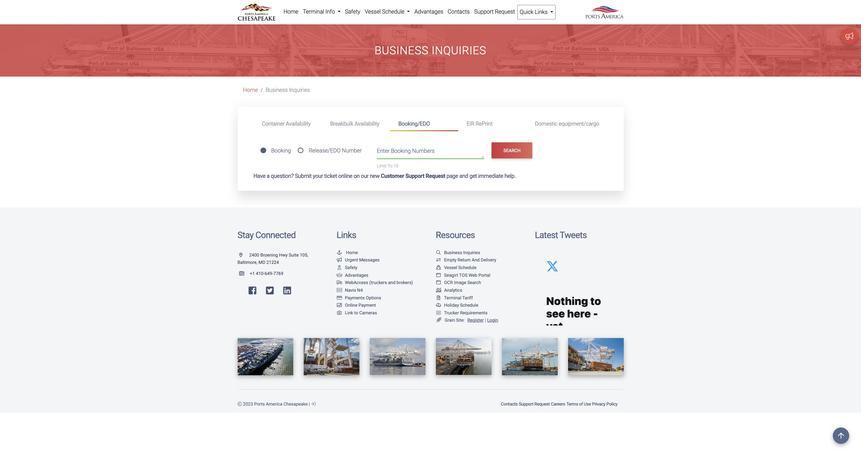 Task type: describe. For each thing, give the bounding box(es) containing it.
analytics image
[[436, 288, 442, 293]]

number
[[342, 147, 362, 154]]

0 horizontal spatial home link
[[243, 87, 258, 93]]

payments
[[345, 295, 365, 300]]

terminal for terminal info
[[303, 8, 324, 15]]

stay
[[238, 230, 254, 240]]

terminal info link
[[301, 5, 343, 19]]

privacy policy link
[[592, 398, 619, 410]]

quick links
[[520, 9, 549, 15]]

ports
[[254, 401, 265, 407]]

2 horizontal spatial request
[[535, 401, 550, 407]]

0 vertical spatial schedule
[[382, 8, 405, 15]]

limit to 10
[[377, 163, 399, 169]]

link
[[345, 310, 353, 315]]

link to cameras
[[345, 310, 377, 315]]

1 booking from the left
[[271, 147, 291, 154]]

home link for urgent messages link
[[337, 250, 358, 255]]

latest
[[535, 230, 559, 240]]

terminal for terminal tariff
[[445, 295, 462, 300]]

contacts for contacts support request careers terms of use privacy policy
[[501, 401, 518, 407]]

holiday schedule link
[[436, 303, 479, 308]]

+1 410-649-7769 link
[[238, 271, 284, 276]]

cameras
[[360, 310, 377, 315]]

breakbulk
[[330, 120, 354, 127]]

connected
[[256, 230, 296, 240]]

brokers)
[[397, 280, 413, 285]]

file invoice image
[[436, 296, 442, 300]]

0 horizontal spatial contacts link
[[446, 5, 472, 19]]

2 booking from the left
[[391, 148, 411, 154]]

1 horizontal spatial request
[[495, 8, 516, 15]]

grain
[[445, 318, 455, 323]]

numbers
[[412, 148, 435, 154]]

1 vertical spatial links
[[337, 230, 357, 240]]

analytics
[[445, 288, 463, 293]]

(truckers
[[370, 280, 387, 285]]

page
[[447, 173, 459, 179]]

customer
[[381, 173, 405, 179]]

webaccess (truckers and brokers) link
[[337, 280, 413, 285]]

sign in image
[[311, 402, 316, 407]]

submit
[[295, 173, 312, 179]]

domestic
[[535, 120, 558, 127]]

0 vertical spatial support request link
[[472, 5, 518, 19]]

home for left home 'link'
[[243, 87, 258, 93]]

privacy
[[593, 401, 606, 407]]

broening
[[261, 252, 278, 258]]

2400 broening hwy suite 105, baltimore, md 21224
[[238, 252, 309, 265]]

container
[[262, 120, 285, 127]]

0 horizontal spatial request
[[426, 173, 446, 179]]

search image
[[436, 251, 442, 255]]

0 vertical spatial vessel schedule link
[[363, 5, 413, 19]]

booking/edo
[[399, 120, 430, 127]]

seagirt tos web portal link
[[436, 273, 491, 278]]

careers link
[[551, 398, 566, 410]]

a
[[267, 173, 270, 179]]

question?
[[271, 173, 294, 179]]

messages
[[360, 258, 380, 263]]

+1 410-649-7769
[[250, 271, 284, 276]]

trucker
[[445, 310, 459, 315]]

1 horizontal spatial business
[[375, 44, 429, 57]]

enter
[[377, 148, 390, 154]]

0 vertical spatial links
[[535, 9, 548, 15]]

2 safety from the top
[[345, 265, 358, 270]]

navis
[[345, 288, 356, 293]]

to
[[355, 310, 359, 315]]

1 vertical spatial inquiries
[[289, 87, 310, 93]]

trucker requirements link
[[436, 310, 488, 315]]

link to cameras link
[[337, 310, 377, 315]]

navis n4 link
[[337, 288, 363, 293]]

0 vertical spatial inquiries
[[432, 44, 487, 57]]

of
[[580, 401, 583, 407]]

1 horizontal spatial vessel schedule link
[[436, 265, 477, 270]]

browser image for ocr
[[436, 281, 442, 285]]

online payment link
[[337, 303, 376, 308]]

new
[[370, 173, 380, 179]]

latest tweets
[[535, 230, 587, 240]]

0 vertical spatial vessel
[[365, 8, 381, 15]]

trucker requirements
[[445, 310, 488, 315]]

policy
[[607, 401, 618, 407]]

anchor image
[[337, 251, 342, 255]]

booking/edo link
[[390, 117, 459, 131]]

1 vertical spatial support request link
[[519, 398, 551, 410]]

seagirt tos web portal
[[445, 273, 491, 278]]

stay connected
[[238, 230, 296, 240]]

ocr image search
[[445, 280, 482, 285]]

1 vertical spatial and
[[388, 280, 396, 285]]

container availability
[[262, 120, 311, 127]]

login link
[[488, 318, 499, 323]]

hwy
[[279, 252, 288, 258]]

2 vertical spatial business
[[445, 250, 463, 255]]

login
[[488, 318, 499, 323]]

grain site: register | login
[[445, 317, 499, 323]]

1 vertical spatial business inquiries
[[266, 87, 310, 93]]

web
[[469, 273, 478, 278]]

domestic equipment/cargo link
[[527, 117, 608, 130]]

0 horizontal spatial advantages
[[345, 273, 369, 278]]

quick
[[520, 9, 534, 15]]

analytics link
[[436, 288, 463, 293]]

quick links link
[[518, 5, 556, 20]]

21224
[[267, 260, 279, 265]]

equipment/cargo
[[559, 120, 600, 127]]

safety link for the leftmost advantages link
[[337, 265, 358, 270]]

home link for the terminal info link
[[282, 5, 301, 19]]

1 vertical spatial |
[[309, 401, 310, 407]]

eir reprint link
[[459, 117, 527, 130]]

search inside button
[[504, 148, 521, 153]]

info
[[326, 8, 335, 15]]

empty
[[445, 258, 457, 263]]

1 horizontal spatial vessel schedule
[[445, 265, 477, 270]]

empty return and delivery
[[445, 258, 497, 263]]

use
[[584, 401, 592, 407]]

go to top image
[[834, 428, 850, 444]]

breakbulk availability
[[330, 120, 380, 127]]

domestic equipment/cargo
[[535, 120, 600, 127]]

0 horizontal spatial support
[[406, 173, 425, 179]]



Task type: vqa. For each thing, say whether or not it's contained in the screenshot.
bottommost Advantages link
yes



Task type: locate. For each thing, give the bounding box(es) containing it.
contacts
[[448, 8, 470, 15], [501, 401, 518, 407]]

on
[[354, 173, 360, 179]]

1 vertical spatial browser image
[[436, 281, 442, 285]]

terminal info
[[303, 8, 337, 15]]

tos
[[460, 273, 468, 278]]

browser image
[[436, 273, 442, 278], [436, 281, 442, 285]]

1 horizontal spatial home link
[[282, 5, 301, 19]]

1 browser image from the top
[[436, 273, 442, 278]]

0 vertical spatial safety
[[345, 8, 361, 15]]

credit card front image
[[337, 303, 342, 308]]

resources
[[436, 230, 475, 240]]

2 vertical spatial home link
[[337, 250, 358, 255]]

md
[[259, 260, 266, 265]]

safety link down urgent
[[337, 265, 358, 270]]

terms of use link
[[566, 398, 592, 410]]

availability for breakbulk availability
[[355, 120, 380, 127]]

649-
[[265, 271, 274, 276]]

bells image
[[436, 303, 442, 308]]

twitter square image
[[266, 286, 274, 295]]

home for the terminal info link home 'link'
[[284, 8, 299, 15]]

list alt image
[[436, 311, 442, 315]]

webaccess
[[345, 280, 369, 285]]

1 vertical spatial vessel
[[445, 265, 458, 270]]

search up the 'help.' in the top right of the page
[[504, 148, 521, 153]]

2 horizontal spatial home link
[[337, 250, 358, 255]]

2 vertical spatial home
[[346, 250, 358, 255]]

request left careers
[[535, 401, 550, 407]]

0 horizontal spatial contacts
[[448, 8, 470, 15]]

Enter Booking Numbers text field
[[377, 147, 485, 159]]

site:
[[457, 318, 465, 323]]

request left page
[[426, 173, 446, 179]]

suite
[[289, 252, 299, 258]]

0 horizontal spatial booking
[[271, 147, 291, 154]]

browser image inside ocr image search link
[[436, 281, 442, 285]]

breakbulk availability link
[[322, 117, 390, 130]]

0 horizontal spatial business
[[266, 87, 288, 93]]

2 vertical spatial support
[[519, 401, 534, 407]]

availability inside 'link'
[[355, 120, 380, 127]]

vessel schedule
[[365, 8, 406, 15], [445, 265, 477, 270]]

0 vertical spatial contacts link
[[446, 5, 472, 19]]

safety link
[[343, 5, 363, 19], [337, 265, 358, 270]]

terminal tariff
[[445, 295, 473, 300]]

reprint
[[476, 120, 493, 127]]

0 vertical spatial browser image
[[436, 273, 442, 278]]

terminal left the info
[[303, 8, 324, 15]]

browser image inside seagirt tos web portal link
[[436, 273, 442, 278]]

1 horizontal spatial search
[[504, 148, 521, 153]]

availability for container availability
[[286, 120, 311, 127]]

1 horizontal spatial |
[[485, 317, 486, 323]]

2 vertical spatial inquiries
[[464, 250, 481, 255]]

10
[[394, 163, 399, 169]]

schedule for bells image
[[461, 303, 479, 308]]

and
[[472, 258, 480, 263]]

careers
[[551, 401, 566, 407]]

and left get
[[460, 173, 469, 179]]

facebook square image
[[249, 286, 257, 295]]

container availability link
[[254, 117, 322, 130]]

0 vertical spatial advantages
[[415, 8, 444, 15]]

advantages
[[415, 8, 444, 15], [345, 273, 369, 278]]

0 horizontal spatial and
[[388, 280, 396, 285]]

credit card image
[[337, 296, 342, 300]]

0 horizontal spatial links
[[337, 230, 357, 240]]

0 horizontal spatial vessel schedule link
[[363, 5, 413, 19]]

2023
[[243, 401, 253, 407]]

limit
[[377, 163, 387, 169]]

search button
[[492, 142, 533, 159]]

1 horizontal spatial support request link
[[519, 398, 551, 410]]

| left login link
[[485, 317, 486, 323]]

1 vertical spatial advantages
[[345, 273, 369, 278]]

0 vertical spatial business
[[375, 44, 429, 57]]

customer support request link
[[381, 173, 446, 179]]

1 vertical spatial schedule
[[459, 265, 477, 270]]

0 vertical spatial home link
[[282, 5, 301, 19]]

terminal down analytics
[[445, 295, 462, 300]]

browser image for seagirt
[[436, 273, 442, 278]]

0 horizontal spatial advantages link
[[337, 273, 369, 278]]

safety down urgent
[[345, 265, 358, 270]]

1 vertical spatial contacts link
[[501, 398, 519, 410]]

2023 ports america chesapeake |
[[242, 401, 311, 407]]

1 vertical spatial advantages link
[[337, 273, 369, 278]]

eir
[[467, 120, 475, 127]]

booking up question?
[[271, 147, 291, 154]]

booking up the 10
[[391, 148, 411, 154]]

search
[[504, 148, 521, 153], [468, 280, 482, 285]]

safety link right the info
[[343, 5, 363, 19]]

links up anchor image
[[337, 230, 357, 240]]

ticket
[[325, 173, 337, 179]]

0 horizontal spatial availability
[[286, 120, 311, 127]]

+1
[[250, 271, 255, 276]]

1 vertical spatial search
[[468, 280, 482, 285]]

availability
[[286, 120, 311, 127], [355, 120, 380, 127]]

1 vertical spatial terminal
[[445, 295, 462, 300]]

0 vertical spatial contacts
[[448, 8, 470, 15]]

support request
[[475, 8, 516, 15]]

1 horizontal spatial advantages
[[415, 8, 444, 15]]

support request link left careers
[[519, 398, 551, 410]]

to
[[388, 163, 393, 169]]

n4
[[357, 288, 363, 293]]

business inquiries link
[[436, 250, 481, 255]]

ship image
[[436, 266, 442, 270]]

urgent messages link
[[337, 258, 380, 263]]

0 horizontal spatial |
[[309, 401, 310, 407]]

ocr image search link
[[436, 280, 482, 285]]

request left 'quick'
[[495, 8, 516, 15]]

2 availability from the left
[[355, 120, 380, 127]]

safety link for the topmost vessel schedule link
[[343, 5, 363, 19]]

return
[[458, 258, 471, 263]]

links right 'quick'
[[535, 9, 548, 15]]

ocr
[[445, 280, 453, 285]]

release/edo number
[[309, 147, 362, 154]]

safety right the info
[[345, 8, 361, 15]]

0 vertical spatial terminal
[[303, 8, 324, 15]]

2 browser image from the top
[[436, 281, 442, 285]]

0 vertical spatial business inquiries
[[375, 44, 487, 57]]

0 vertical spatial request
[[495, 8, 516, 15]]

your
[[313, 173, 323, 179]]

map marker alt image
[[239, 253, 248, 258]]

request
[[495, 8, 516, 15], [426, 173, 446, 179], [535, 401, 550, 407]]

410-
[[256, 271, 265, 276]]

0 vertical spatial search
[[504, 148, 521, 153]]

0 vertical spatial support
[[475, 8, 494, 15]]

2 horizontal spatial home
[[346, 250, 358, 255]]

tariff
[[463, 295, 473, 300]]

get
[[470, 173, 477, 179]]

portal
[[479, 273, 491, 278]]

1 vertical spatial home link
[[243, 87, 258, 93]]

search down web
[[468, 280, 482, 285]]

1 horizontal spatial contacts
[[501, 401, 518, 407]]

navis n4
[[345, 288, 363, 293]]

immediate
[[479, 173, 504, 179]]

availability right breakbulk
[[355, 120, 380, 127]]

0 vertical spatial vessel schedule
[[365, 8, 406, 15]]

terminal tariff link
[[436, 295, 473, 300]]

7769
[[274, 271, 284, 276]]

1 horizontal spatial links
[[535, 9, 548, 15]]

schedule
[[382, 8, 405, 15], [459, 265, 477, 270], [461, 303, 479, 308]]

and left 'brokers)' at the bottom of page
[[388, 280, 396, 285]]

1 vertical spatial business
[[266, 87, 288, 93]]

safety inside 'link'
[[345, 8, 361, 15]]

user hard hat image
[[337, 266, 342, 270]]

0 vertical spatial home
[[284, 8, 299, 15]]

camera image
[[337, 311, 342, 315]]

contacts for contacts
[[448, 8, 470, 15]]

0 vertical spatial and
[[460, 173, 469, 179]]

hand receiving image
[[337, 273, 342, 278]]

empty return and delivery link
[[436, 258, 497, 263]]

chesapeake
[[284, 401, 308, 407]]

0 vertical spatial safety link
[[343, 5, 363, 19]]

0 horizontal spatial vessel
[[365, 8, 381, 15]]

2 horizontal spatial business
[[445, 250, 463, 255]]

1 horizontal spatial contacts link
[[501, 398, 519, 410]]

0 vertical spatial advantages link
[[413, 5, 446, 19]]

exchange image
[[436, 258, 442, 263]]

business inquiries
[[375, 44, 487, 57], [266, 87, 310, 93], [445, 250, 481, 255]]

wheat image
[[436, 318, 442, 323]]

1 availability from the left
[[286, 120, 311, 127]]

bullhorn image
[[337, 258, 342, 263]]

browser image down ship image
[[436, 273, 442, 278]]

container storage image
[[337, 288, 342, 293]]

1 horizontal spatial vessel
[[445, 265, 458, 270]]

options
[[366, 295, 382, 300]]

1 horizontal spatial home
[[284, 8, 299, 15]]

webaccess (truckers and brokers)
[[345, 280, 413, 285]]

1 vertical spatial request
[[426, 173, 446, 179]]

home inside 'link'
[[284, 8, 299, 15]]

0 horizontal spatial search
[[468, 280, 482, 285]]

advantages link
[[413, 5, 446, 19], [337, 273, 369, 278]]

support request link left 'quick'
[[472, 5, 518, 19]]

0 horizontal spatial support request link
[[472, 5, 518, 19]]

1 vertical spatial vessel schedule
[[445, 265, 477, 270]]

copyright image
[[238, 402, 242, 407]]

release/edo
[[309, 147, 341, 154]]

schedule for ship image
[[459, 265, 477, 270]]

support
[[475, 8, 494, 15], [406, 173, 425, 179], [519, 401, 534, 407]]

0 horizontal spatial terminal
[[303, 8, 324, 15]]

linkedin image
[[284, 286, 291, 295]]

phone office image
[[239, 272, 250, 276]]

browser image up analytics image
[[436, 281, 442, 285]]

1 vertical spatial support
[[406, 173, 425, 179]]

2 vertical spatial request
[[535, 401, 550, 407]]

1 horizontal spatial advantages link
[[413, 5, 446, 19]]

2400
[[249, 252, 259, 258]]

terms
[[567, 401, 579, 407]]

0 horizontal spatial home
[[243, 87, 258, 93]]

payments options
[[345, 295, 382, 300]]

2 horizontal spatial support
[[519, 401, 534, 407]]

0 vertical spatial |
[[485, 317, 486, 323]]

1 vertical spatial vessel schedule link
[[436, 265, 477, 270]]

1 horizontal spatial booking
[[391, 148, 411, 154]]

urgent messages
[[345, 258, 380, 263]]

1 vertical spatial home
[[243, 87, 258, 93]]

urgent
[[345, 258, 358, 263]]

1 horizontal spatial availability
[[355, 120, 380, 127]]

1 vertical spatial safety
[[345, 265, 358, 270]]

support request link
[[472, 5, 518, 19], [519, 398, 551, 410]]

register
[[468, 318, 484, 323]]

1 vertical spatial contacts
[[501, 401, 518, 407]]

2 vertical spatial business inquiries
[[445, 250, 481, 255]]

availability right container
[[286, 120, 311, 127]]

help.
[[505, 173, 516, 179]]

truck container image
[[337, 281, 342, 285]]

1 horizontal spatial terminal
[[445, 295, 462, 300]]

online payment
[[345, 303, 376, 308]]

1 safety from the top
[[345, 8, 361, 15]]

1 vertical spatial safety link
[[337, 265, 358, 270]]

1 horizontal spatial and
[[460, 173, 469, 179]]

payment
[[359, 303, 376, 308]]

1 horizontal spatial support
[[475, 8, 494, 15]]

2 vertical spatial schedule
[[461, 303, 479, 308]]

| left the sign in image
[[309, 401, 310, 407]]

0 horizontal spatial vessel schedule
[[365, 8, 406, 15]]



